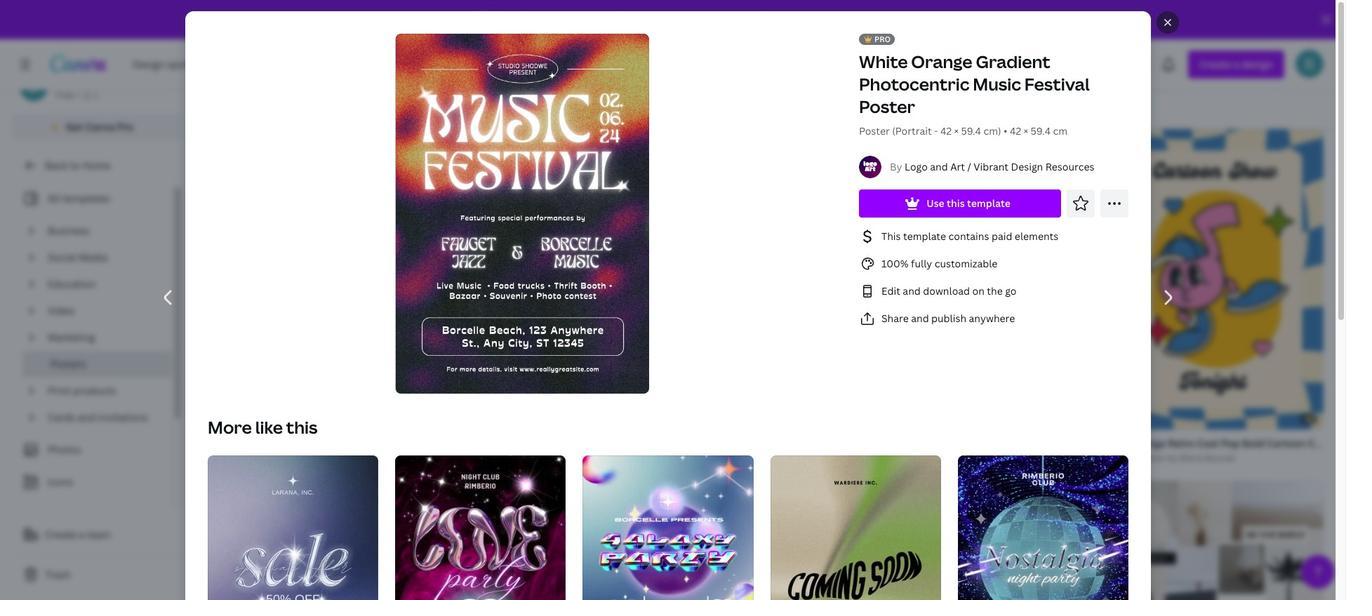 Task type: describe. For each thing, give the bounding box(es) containing it.
white orange gradient photocentric music festival poster poster by logo and art / vibrant design resources
[[910, 437, 1188, 464]]

blue
[[222, 416, 244, 430]]

edit and download on the go
[[881, 284, 1017, 298]]

poster by marissa abao's images link
[[451, 100, 636, 114]]

feature button
[[584, 95, 653, 123]]

noisy
[[951, 100, 974, 112]]

pro
[[117, 120, 134, 133]]

cm
[[1053, 124, 1068, 138]]

video link
[[42, 298, 164, 324]]

marketing
[[48, 331, 95, 344]]

brown illustrated fall festival poster image
[[653, 0, 865, 60]]

like
[[255, 416, 283, 439]]

white orange gradient photocentric music festival poster link
[[910, 436, 1188, 452]]

blue memphis how to get out from comfort zone poster image
[[194, 109, 406, 409]]

1 42 from the left
[[940, 124, 952, 138]]

beige aesthetic moodboard photo collage vision board poster image
[[1112, 481, 1324, 600]]

minimalist inside brown minimalist scrapbook personal profile all about me poster poster by noisy frame
[[943, 85, 994, 98]]

media
[[79, 251, 108, 264]]

0 horizontal spatial logo
[[905, 160, 928, 173]]

1 59.4 from the left
[[961, 124, 981, 138]]

music for white orange gradient photocentric music festival poster poster by logo and art / vibrant design resources
[[1087, 437, 1115, 450]]

1 vertical spatial all
[[48, 192, 60, 205]]

the
[[987, 284, 1003, 298]]

brown minimalist scrapbook personal profile all about me poster image
[[882, 0, 1095, 78]]

calligraphy
[[1251, 85, 1305, 98]]

by
[[890, 160, 902, 173]]

navy and white modern business workshop poster link
[[222, 64, 465, 79]]

music for white orange gradient photocentric music festival poster poster (portrait - 42 × 59.4 cm) • 42 × 59.4 cm
[[973, 72, 1021, 95]]

frame
[[976, 100, 1001, 112]]

poster by maria bouvier link
[[1140, 452, 1324, 466]]

back
[[45, 159, 68, 172]]

2 × from the left
[[1024, 124, 1028, 138]]

cards and invitations
[[48, 411, 148, 424]]

poster by noisy frame link
[[910, 100, 1095, 114]]

cartoon
[[1267, 437, 1306, 450]]

customizable
[[935, 257, 998, 270]]

get canva pro
[[66, 120, 134, 133]]

this
[[881, 230, 901, 243]]

black
[[1140, 85, 1166, 98]]

top level navigation element
[[124, 51, 564, 79]]

poster inside brown illustrated fall festival poster link
[[825, 68, 856, 81]]

free •
[[56, 89, 80, 101]]

personal inside brown minimalist scrapbook personal profile all about me poster poster by noisy frame
[[1049, 85, 1091, 98]]

festival for white orange gradient photocentric music festival poster poster (portrait - 42 × 59.4 cm) • 42 × 59.4 cm
[[1025, 72, 1090, 95]]

cards
[[48, 411, 75, 424]]

trash link
[[11, 561, 183, 589]]

bold
[[1243, 437, 1265, 450]]

0 horizontal spatial vibrant
[[974, 160, 1009, 173]]

quote
[[661, 85, 691, 98]]

minimalist black and white mom definition poster image
[[882, 481, 1095, 600]]

all templates
[[48, 192, 110, 205]]

fully
[[911, 257, 932, 270]]

and down -
[[930, 160, 948, 173]]

products
[[73, 384, 116, 397]]

resources inside white orange gradient photocentric music festival poster poster by logo and art / vibrant design resources
[[1072, 452, 1114, 464]]

beige minimalist feminine collage introduction about me poster image
[[194, 461, 406, 600]]

profile
[[1093, 85, 1125, 98]]

trash
[[45, 568, 71, 581]]

print-ready
[[364, 102, 418, 115]]

edit
[[881, 284, 900, 298]]

white orange gradient photocentric music festival poster poster (portrait - 42 × 59.4 cm) • 42 × 59.4 cm
[[859, 50, 1090, 138]]

festival for white orange gradient photocentric music festival poster poster by logo and art / vibrant design resources
[[1117, 437, 1154, 450]]

by logo and art / vibrant design resources
[[890, 160, 1095, 173]]

brown illustrated fall festival poster link
[[681, 67, 856, 82]]

create a team
[[45, 528, 111, 541]]

creative
[[484, 85, 525, 98]]

this inside 'button'
[[947, 197, 965, 210]]

home
[[82, 159, 111, 172]]

orange for white orange gradient photocentric music festival poster poster (portrait - 42 × 59.4 cm) • 42 × 59.4 cm
[[911, 50, 972, 73]]

logo and art / vibrant design resources link
[[905, 160, 1095, 173]]

style button
[[449, 95, 507, 123]]

get inside blue memphis how to get out from comfort zone poster poster by antler
[[329, 416, 346, 430]]

download
[[923, 284, 970, 298]]

social media link
[[42, 244, 164, 271]]

white inside "link"
[[269, 64, 297, 78]]

colorful minimalist design process infographic poster image
[[653, 464, 865, 600]]

all templates link
[[20, 185, 164, 212]]

pink black valentines day party poster image
[[395, 456, 566, 600]]

for
[[1214, 100, 1227, 112]]

get inside button
[[66, 120, 83, 133]]

team
[[87, 528, 111, 541]]

welcome
[[1307, 85, 1347, 98]]

vibrant inside white orange gradient photocentric music festival poster poster by logo and art / vibrant design resources
[[1010, 452, 1040, 464]]

by inside blue memphis how to get out from comfort zone poster poster by antler
[[250, 432, 260, 444]]

brown creative vintage rustic motivational quote poster poster by marissa abao's images
[[451, 85, 724, 112]]

poster inside navy and white modern business workshop poster "link"
[[434, 64, 465, 78]]

poster by logo and art / vibrant design resources link
[[910, 452, 1114, 466]]

ready
[[391, 102, 418, 115]]

/ inside white orange gradient photocentric music festival poster poster by logo and art / vibrant design resources
[[1005, 452, 1008, 464]]

design inside white orange gradient photocentric music festival poster poster by logo and art / vibrant design resources
[[1042, 452, 1070, 464]]

canva
[[85, 120, 115, 133]]

contains
[[949, 230, 989, 243]]

beige collage personal scrapbook all about me poster image
[[653, 112, 865, 412]]

more
[[207, 416, 252, 439]]

0 horizontal spatial •
[[77, 89, 80, 101]]

feature
[[592, 102, 628, 115]]

motivational
[[598, 85, 659, 98]]

social media
[[48, 251, 108, 264]]

retro
[[1168, 437, 1195, 450]]

black white minimalist calligraphy welcome wedding sign poster image
[[1112, 0, 1324, 78]]

-
[[934, 124, 938, 138]]

0 horizontal spatial white orange gradient photocentric music festival poster image
[[395, 33, 651, 395]]

gradient for white orange gradient photocentric music festival poster poster (portrait - 42 × 59.4 cm) • 42 × 59.4 cm
[[976, 50, 1050, 73]]

antler
[[263, 432, 288, 444]]

back to home link
[[11, 152, 183, 180]]

modern
[[299, 64, 337, 78]]

on
[[972, 284, 985, 298]]

publish
[[931, 312, 967, 325]]

video
[[48, 304, 75, 317]]

black white minimalist calligraphy welcome link
[[1140, 84, 1347, 100]]

and for white
[[249, 64, 267, 78]]

1 × from the left
[[954, 124, 959, 138]]

100%
[[881, 257, 909, 270]]

2 42 from the left
[[1010, 124, 1021, 138]]

and for invitations
[[78, 411, 96, 424]]

by inside brown creative vintage rustic motivational quote poster poster by marissa abao's images
[[480, 100, 490, 112]]

black minimalist christmas eve dinner party poster image
[[423, 129, 636, 412]]

business link
[[42, 218, 164, 244]]

elements
[[1015, 230, 1059, 243]]

me
[[1174, 85, 1189, 98]]

maria
[[1180, 452, 1203, 464]]



Task type: locate. For each thing, give the bounding box(es) containing it.
resources down cm
[[1046, 160, 1095, 173]]

0 vertical spatial design
[[1011, 160, 1043, 173]]

festival up cm
[[1025, 72, 1090, 95]]

style
[[457, 102, 481, 115]]

and right navy
[[249, 64, 267, 78]]

music up poster by noisy frame link
[[973, 72, 1021, 95]]

brown for brown illustrated fall festival poster
[[681, 68, 712, 81]]

print products link
[[42, 378, 164, 404]]

1 horizontal spatial minimalist
[[1198, 85, 1248, 98]]

personal left profile
[[1049, 85, 1091, 98]]

pro
[[874, 34, 891, 44]]

1 vertical spatial art
[[990, 452, 1003, 464]]

this right like
[[286, 416, 317, 439]]

photocentric up poster by logo and art / vibrant design resources link
[[1022, 437, 1084, 450]]

template inside "list"
[[903, 230, 946, 243]]

blue gray gradient minimalistic sale poster image
[[207, 456, 378, 600]]

1 vertical spatial template
[[903, 230, 946, 243]]

photos
[[48, 443, 81, 456]]

to up 'poster by antler' link on the left of the page
[[316, 416, 326, 430]]

• inside the white orange gradient photocentric music festival poster poster (portrait - 42 × 59.4 cm) • 42 × 59.4 cm
[[1004, 124, 1008, 138]]

0 horizontal spatial ×
[[954, 124, 959, 138]]

get
[[66, 120, 83, 133], [329, 416, 346, 430]]

workshop
[[384, 64, 432, 78]]

and inside navy and white modern business workshop poster "link"
[[249, 64, 267, 78]]

1 vertical spatial this
[[286, 416, 317, 439]]

gradient inside white orange gradient photocentric music festival poster poster by logo and art / vibrant design resources
[[977, 437, 1019, 450]]

education
[[48, 277, 96, 291]]

0 horizontal spatial to
[[70, 159, 80, 172]]

photocentric for white orange gradient photocentric music festival poster poster by logo and art / vibrant design resources
[[1022, 437, 1084, 450]]

and down white orange gradient photocentric music festival poster link
[[973, 452, 988, 464]]

get left canva
[[66, 120, 83, 133]]

posters
[[51, 357, 86, 371]]

1 vertical spatial get
[[329, 416, 346, 430]]

0 horizontal spatial this
[[286, 416, 317, 439]]

share
[[881, 312, 909, 325]]

1 vertical spatial gradient
[[977, 437, 1019, 450]]

1 horizontal spatial •
[[1004, 124, 1008, 138]]

orange
[[911, 50, 972, 73], [940, 437, 975, 450]]

business up social on the left
[[48, 224, 90, 237]]

design down poster by noisy frame link
[[1011, 160, 1043, 173]]

2 59.4 from the left
[[1031, 124, 1051, 138]]

from
[[368, 416, 391, 430]]

0 horizontal spatial all
[[48, 192, 60, 205]]

0 vertical spatial template
[[967, 197, 1011, 210]]

orange up poster by logo and art / vibrant design resources link
[[940, 437, 975, 450]]

0 vertical spatial this
[[947, 197, 965, 210]]

/ down white orange gradient photocentric music festival poster link
[[1005, 452, 1008, 464]]

0 horizontal spatial 59.4
[[961, 124, 981, 138]]

create a team button
[[11, 521, 183, 549]]

art inside white orange gradient photocentric music festival poster poster by logo and art / vibrant design resources
[[990, 452, 1003, 464]]

print-
[[364, 102, 391, 115]]

theme button
[[512, 95, 578, 123]]

and right edit
[[903, 284, 921, 298]]

templates
[[62, 192, 110, 205]]

by inside black white minimalist calligraphy welcome poster by designs for makers
[[1168, 100, 1178, 112]]

0 horizontal spatial personal
[[56, 74, 98, 87]]

100% fully customizable
[[881, 257, 998, 270]]

1 horizontal spatial ×
[[1024, 124, 1028, 138]]

0 horizontal spatial music
[[973, 72, 1021, 95]]

personal up "free •"
[[56, 74, 98, 87]]

white inside black white minimalist calligraphy welcome poster by designs for makers
[[1168, 85, 1196, 98]]

resources down white orange gradient photocentric music festival poster link
[[1072, 452, 1114, 464]]

0 vertical spatial orange
[[911, 50, 972, 73]]

gradient up scrapbook
[[976, 50, 1050, 73]]

paid
[[992, 230, 1012, 243]]

marissa
[[492, 100, 523, 112]]

0 vertical spatial to
[[70, 159, 80, 172]]

minimalist up noisy on the top of page
[[943, 85, 994, 98]]

festival inside the white orange gradient photocentric music festival poster poster (portrait - 42 × 59.4 cm) • 42 × 59.4 cm
[[1025, 72, 1090, 95]]

template up fully
[[903, 230, 946, 243]]

use this template
[[927, 197, 1011, 210]]

white inside white orange gradient photocentric music festival poster poster by logo and art / vibrant design resources
[[910, 437, 938, 450]]

print products
[[48, 384, 116, 397]]

navy and white modern business workshop poster image
[[194, 0, 406, 57]]

1 horizontal spatial white orange gradient photocentric music festival poster image
[[882, 129, 1095, 430]]

orange inside the white orange gradient photocentric music festival poster poster (portrait - 42 × 59.4 cm) • 42 × 59.4 cm
[[911, 50, 972, 73]]

by inside brown minimalist scrapbook personal profile all about me poster poster by noisy frame
[[939, 100, 949, 112]]

/ up the use this template
[[968, 160, 971, 173]]

0 horizontal spatial photocentric
[[859, 72, 970, 95]]

minimalist inside black white minimalist calligraphy welcome poster by designs for makers
[[1198, 85, 1248, 98]]

59.4 left cm)
[[961, 124, 981, 138]]

all inside brown minimalist scrapbook personal profile all about me poster poster by noisy frame
[[1127, 85, 1140, 98]]

photocentric for white orange gradient photocentric music festival poster poster (portrait - 42 × 59.4 cm) • 42 × 59.4 cm
[[859, 72, 970, 95]]

beige retro cool pop bold cartoon characte poster by maria bouvier
[[1140, 437, 1347, 464]]

0 horizontal spatial template
[[903, 230, 946, 243]]

and
[[249, 64, 267, 78], [930, 160, 948, 173], [903, 284, 921, 298], [911, 312, 929, 325], [78, 411, 96, 424], [973, 452, 988, 464]]

0 vertical spatial business
[[339, 64, 381, 78]]

art up "use this template" 'button'
[[950, 160, 965, 173]]

by inside beige retro cool pop bold cartoon characte poster by maria bouvier
[[1168, 452, 1178, 464]]

festival right fall
[[785, 68, 822, 81]]

music inside the white orange gradient photocentric music festival poster poster (portrait - 42 × 59.4 cm) • 42 × 59.4 cm
[[973, 72, 1021, 95]]

and for download
[[903, 284, 921, 298]]

and inside white orange gradient photocentric music festival poster poster by logo and art / vibrant design resources
[[973, 452, 988, 464]]

about
[[1142, 85, 1172, 98]]

create
[[45, 528, 76, 541]]

and right share
[[911, 312, 929, 325]]

photos link
[[20, 437, 164, 463]]

0 horizontal spatial 42
[[940, 124, 952, 138]]

green gray grainy gradient coming soon poster image
[[770, 456, 941, 600]]

orange for white orange gradient photocentric music festival poster poster by logo and art / vibrant design resources
[[940, 437, 975, 450]]

cool
[[1197, 437, 1219, 450]]

0 horizontal spatial art
[[950, 160, 965, 173]]

white inside the white orange gradient photocentric music festival poster poster (portrait - 42 × 59.4 cm) • 42 × 59.4 cm
[[859, 50, 908, 73]]

all left about
[[1127, 85, 1140, 98]]

0 horizontal spatial festival
[[785, 68, 822, 81]]

1 horizontal spatial personal
[[1049, 85, 1091, 98]]

0 vertical spatial logo
[[905, 160, 928, 173]]

1 vertical spatial •
[[1004, 124, 1008, 138]]

minimalist up for
[[1198, 85, 1248, 98]]

1 vertical spatial /
[[1005, 452, 1008, 464]]

template up paid
[[967, 197, 1011, 210]]

None search field
[[672, 51, 1093, 79]]

photocentric up (portrait
[[859, 72, 970, 95]]

festival left retro
[[1117, 437, 1154, 450]]

0 horizontal spatial get
[[66, 120, 83, 133]]

business up print-
[[339, 64, 381, 78]]

1 horizontal spatial logo
[[951, 452, 971, 464]]

and right the cards
[[78, 411, 96, 424]]

• right cm)
[[1004, 124, 1008, 138]]

brown minimalist scrapbook personal profile all about me poster poster by noisy frame
[[910, 85, 1222, 112]]

logo
[[905, 160, 928, 173], [951, 452, 971, 464]]

0 vertical spatial photocentric
[[859, 72, 970, 95]]

poster inside black white minimalist calligraphy welcome poster by designs for makers
[[1140, 100, 1166, 112]]

white
[[859, 50, 908, 73], [269, 64, 297, 78], [1168, 85, 1196, 98], [910, 437, 938, 450]]

1 vertical spatial business
[[48, 224, 90, 237]]

0 vertical spatial art
[[950, 160, 965, 173]]

42 right cm)
[[1010, 124, 1021, 138]]

1 minimalist from the left
[[943, 85, 994, 98]]

0 horizontal spatial /
[[968, 160, 971, 173]]

white orange gradient photocentric music festival poster image
[[395, 33, 651, 395], [882, 129, 1095, 430]]

0 vertical spatial vibrant
[[974, 160, 1009, 173]]

navy
[[222, 64, 246, 78]]

all left templates
[[48, 192, 60, 205]]

1 horizontal spatial /
[[1005, 452, 1008, 464]]

brown
[[681, 68, 712, 81], [451, 85, 482, 98], [910, 85, 941, 98]]

brown inside brown creative vintage rustic motivational quote poster poster by marissa abao's images
[[451, 85, 482, 98]]

and inside cards and invitations link
[[78, 411, 96, 424]]

1 horizontal spatial to
[[316, 416, 326, 430]]

brown up style
[[451, 85, 482, 98]]

abao's
[[525, 100, 552, 112]]

1 horizontal spatial brown
[[681, 68, 712, 81]]

brown minimalist scrapbook personal profile all about me poster link
[[910, 84, 1222, 100]]

59.4
[[961, 124, 981, 138], [1031, 124, 1051, 138]]

1 horizontal spatial template
[[967, 197, 1011, 210]]

festival inside white orange gradient photocentric music festival poster poster by logo and art / vibrant design resources
[[1117, 437, 1154, 450]]

1 vertical spatial to
[[316, 416, 326, 430]]

this right use
[[947, 197, 965, 210]]

zone
[[436, 416, 460, 430]]

1 vertical spatial music
[[1087, 437, 1115, 450]]

1 horizontal spatial 59.4
[[1031, 124, 1051, 138]]

1 horizontal spatial photocentric
[[1022, 437, 1084, 450]]

42
[[940, 124, 952, 138], [1010, 124, 1021, 138]]

1 horizontal spatial get
[[329, 416, 346, 430]]

1 horizontal spatial vibrant
[[1010, 452, 1040, 464]]

memphis
[[246, 416, 290, 430]]

list
[[859, 228, 1129, 327]]

personal
[[56, 74, 98, 87], [1049, 85, 1091, 98]]

and for publish
[[911, 312, 929, 325]]

illustrated
[[714, 68, 764, 81]]

0 vertical spatial resources
[[1046, 160, 1095, 173]]

to right back
[[70, 159, 80, 172]]

rustic
[[566, 85, 595, 98]]

theme
[[521, 102, 553, 115]]

logo inside white orange gradient photocentric music festival poster poster by logo and art / vibrant design resources
[[951, 452, 971, 464]]

brown inside brown minimalist scrapbook personal profile all about me poster poster by noisy frame
[[910, 85, 941, 98]]

× right cm)
[[1024, 124, 1028, 138]]

social
[[48, 251, 76, 264]]

2 minimalist from the left
[[1198, 85, 1248, 98]]

music inside white orange gradient photocentric music festival poster poster by logo and art / vibrant design resources
[[1087, 437, 1115, 450]]

gradient up poster by logo and art / vibrant design resources link
[[977, 437, 1019, 450]]

gradient inside the white orange gradient photocentric music festival poster poster (portrait - 42 × 59.4 cm) • 42 × 59.4 cm
[[976, 50, 1050, 73]]

beige retro cool pop bold cartoon character poster image
[[1112, 129, 1324, 430]]

1 horizontal spatial all
[[1127, 85, 1140, 98]]

× right -
[[954, 124, 959, 138]]

get left out
[[329, 416, 346, 430]]

designs
[[1180, 100, 1212, 112]]

1 vertical spatial logo
[[951, 452, 971, 464]]

1
[[93, 89, 98, 101]]

/
[[968, 160, 971, 173], [1005, 452, 1008, 464]]

photocentric inside the white orange gradient photocentric music festival poster poster (portrait - 42 × 59.4 cm) • 42 × 59.4 cm
[[859, 72, 970, 95]]

cards and invitations link
[[42, 404, 164, 431]]

2 horizontal spatial festival
[[1117, 437, 1154, 450]]

brown creative vintage rustic motivational quote poster image
[[423, 0, 636, 78]]

0 horizontal spatial brown
[[451, 85, 482, 98]]

use
[[927, 197, 945, 210]]

0 vertical spatial get
[[66, 120, 83, 133]]

dark blue retro dreamy night party poster image
[[958, 456, 1129, 600]]

0 horizontal spatial minimalist
[[943, 85, 994, 98]]

art down white orange gradient photocentric music festival poster link
[[990, 452, 1003, 464]]

cm)
[[984, 124, 1001, 138]]

pop
[[1222, 437, 1240, 450]]

1 vertical spatial design
[[1042, 452, 1070, 464]]

use this template button
[[859, 190, 1061, 218]]

1 vertical spatial resources
[[1072, 452, 1114, 464]]

brown up quote
[[681, 68, 712, 81]]

marketing link
[[42, 324, 164, 351]]

beige and brown minimalist aesthetic personal profile about me poster image
[[423, 464, 636, 600]]

this
[[947, 197, 965, 210], [286, 416, 317, 439]]

poster inside beige retro cool pop bold cartoon characte poster by maria bouvier
[[1140, 452, 1166, 464]]

vibrant down cm)
[[974, 160, 1009, 173]]

0 vertical spatial music
[[973, 72, 1021, 95]]

scrapbook
[[996, 85, 1047, 98]]

by inside white orange gradient photocentric music festival poster poster by logo and art / vibrant design resources
[[939, 452, 949, 464]]

brown for brown minimalist scrapbook personal profile all about me poster poster by noisy frame
[[910, 85, 941, 98]]

blue memphis how to get out from comfort zone poster poster by antler
[[222, 416, 493, 444]]

out
[[348, 416, 366, 430]]

more like this
[[207, 416, 317, 439]]

invitations
[[98, 411, 148, 424]]

blue purple gradient galaxy party poster image
[[583, 456, 753, 600]]

makers
[[1229, 100, 1258, 112]]

anywhere
[[969, 312, 1015, 325]]

1 horizontal spatial art
[[990, 452, 1003, 464]]

orange up noisy on the top of page
[[911, 50, 972, 73]]

1 vertical spatial vibrant
[[1010, 452, 1040, 464]]

business inside "link"
[[339, 64, 381, 78]]

black white minimalist calligraphy welcome poster by designs for makers
[[1140, 85, 1347, 112]]

art
[[950, 160, 965, 173], [990, 452, 1003, 464]]

gradient for white orange gradient photocentric music festival poster poster by logo and art / vibrant design resources
[[977, 437, 1019, 450]]

2 horizontal spatial brown
[[910, 85, 941, 98]]

back to home
[[45, 159, 111, 172]]

1 vertical spatial photocentric
[[1022, 437, 1084, 450]]

0 vertical spatial •
[[77, 89, 80, 101]]

fall
[[766, 68, 783, 81]]

59.4 left cm
[[1031, 124, 1051, 138]]

beige retro cool pop bold cartoon characte link
[[1140, 436, 1347, 452]]

photocentric inside white orange gradient photocentric music festival poster poster by logo and art / vibrant design resources
[[1022, 437, 1084, 450]]

42 right -
[[940, 124, 952, 138]]

music left beige
[[1087, 437, 1115, 450]]

print
[[48, 384, 71, 397]]

0 horizontal spatial business
[[48, 224, 90, 237]]

0 vertical spatial gradient
[[976, 50, 1050, 73]]

1 horizontal spatial festival
[[1025, 72, 1090, 95]]

1 horizontal spatial this
[[947, 197, 965, 210]]

icons link
[[20, 469, 164, 496]]

to inside blue memphis how to get out from comfort zone poster poster by antler
[[316, 416, 326, 430]]

1 horizontal spatial 42
[[1010, 124, 1021, 138]]

0 vertical spatial all
[[1127, 85, 1140, 98]]

share and publish anywhere
[[881, 312, 1015, 325]]

brown for brown creative vintage rustic motivational quote poster poster by marissa abao's images
[[451, 85, 482, 98]]

0 vertical spatial /
[[968, 160, 971, 173]]

orange inside white orange gradient photocentric music festival poster poster by logo and art / vibrant design resources
[[940, 437, 975, 450]]

brown up -
[[910, 85, 941, 98]]

vibrant down white orange gradient photocentric music festival poster link
[[1010, 452, 1040, 464]]

1 horizontal spatial music
[[1087, 437, 1115, 450]]

design down white orange gradient photocentric music festival poster link
[[1042, 452, 1070, 464]]

• right free
[[77, 89, 80, 101]]

comfort
[[394, 416, 434, 430]]

bouvier
[[1205, 452, 1237, 464]]

template inside 'button'
[[967, 197, 1011, 210]]

list containing this template contains paid elements
[[859, 228, 1129, 327]]

1 horizontal spatial business
[[339, 64, 381, 78]]

1 vertical spatial orange
[[940, 437, 975, 450]]



Task type: vqa. For each thing, say whether or not it's contained in the screenshot.
sell
no



